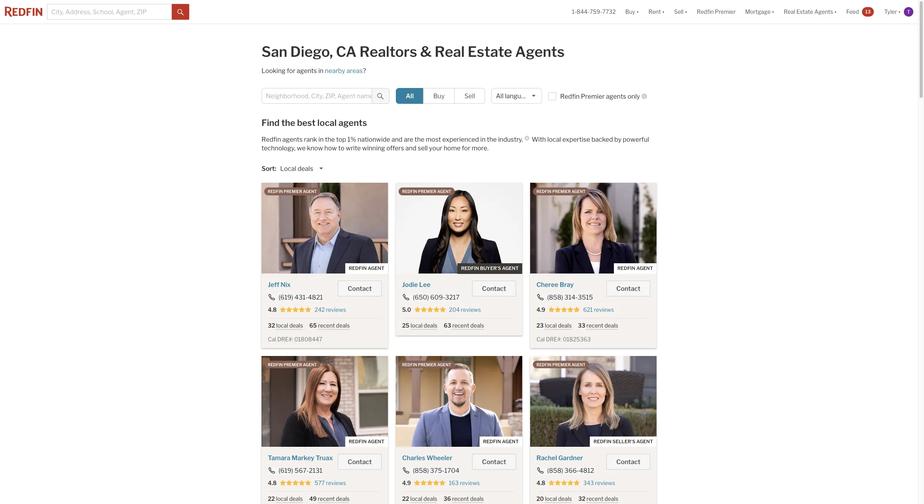 Task type: vqa. For each thing, say whether or not it's contained in the screenshot.
beds to the left
no



Task type: describe. For each thing, give the bounding box(es) containing it.
3217
[[445, 294, 460, 302]]

Buy radio
[[423, 88, 455, 104]]

are
[[404, 136, 413, 143]]

204 reviews
[[449, 307, 481, 313]]

rachel gardner
[[537, 455, 583, 462]]

we
[[297, 145, 306, 152]]

redfin premier agent for lee
[[402, 189, 451, 194]]

5 ▾ from the left
[[835, 8, 837, 15]]

find
[[262, 118, 280, 128]]

reviews for 4812
[[595, 480, 615, 487]]

deals left 49
[[289, 496, 303, 502]]

3515
[[578, 294, 593, 302]]

backed
[[592, 136, 613, 143]]

agents up 1%
[[339, 118, 367, 128]]

65
[[309, 322, 317, 329]]

redfin buyer's agent
[[461, 266, 519, 271]]

36 recent deals
[[444, 496, 484, 502]]

local
[[280, 165, 296, 173]]

567-
[[295, 467, 309, 475]]

premier for redfin premier agents only
[[581, 93, 605, 100]]

local for cheree bray
[[545, 322, 557, 329]]

technology,
[[262, 145, 296, 152]]

deals down 204 reviews
[[470, 322, 484, 329]]

deals right local
[[298, 165, 313, 173]]

deals down 621 reviews
[[605, 322, 618, 329]]

23
[[537, 322, 544, 329]]

gardner
[[559, 455, 583, 462]]

to
[[338, 145, 344, 152]]

buy ▾
[[625, 8, 639, 15]]

contact button for (858) 314-3515
[[607, 281, 650, 297]]

1 vertical spatial real
[[435, 43, 465, 60]]

contact button for (650) 609-3217
[[472, 281, 516, 297]]

contact for (858) 314-3515
[[616, 285, 641, 293]]

redfin premier button
[[692, 0, 741, 24]]

contact button for (619) 431-4821
[[338, 281, 382, 297]]

looking for agents in nearby areas ?
[[262, 67, 366, 75]]

314-
[[565, 294, 578, 302]]

in up more.
[[480, 136, 486, 143]]

(619) 567-2131 button
[[268, 467, 323, 475]]

deals up cal dre#: 01808447
[[289, 322, 303, 329]]

ca
[[336, 43, 357, 60]]

33
[[578, 322, 585, 329]]

all for all
[[406, 92, 414, 100]]

reviews for 2131
[[326, 480, 346, 487]]

realtors
[[360, 43, 417, 60]]

0 horizontal spatial agents
[[515, 43, 565, 60]]

(650) 609-3217 button
[[402, 294, 460, 302]]

cal for (619) 431-4821
[[268, 336, 276, 343]]

4.9 for (858) 375-1704
[[402, 480, 411, 487]]

real estate agents ▾ button
[[779, 0, 842, 24]]

submit search image
[[378, 93, 384, 99]]

deals down the 242 reviews
[[336, 322, 350, 329]]

home
[[444, 145, 461, 152]]

25 local deals
[[402, 322, 438, 329]]

7732
[[602, 8, 616, 15]]

▾ for sell ▾
[[685, 8, 687, 15]]

agents left the only
[[606, 93, 626, 100]]

find the best local agents
[[262, 118, 367, 128]]

25
[[402, 322, 409, 329]]

343
[[583, 480, 594, 487]]

in for rank
[[319, 136, 324, 143]]

▾ for mortgage ▾
[[772, 8, 775, 15]]

▾ for tyler ▾
[[898, 8, 901, 15]]

32 for 32 recent deals
[[578, 496, 586, 502]]

1-844-759-7732 link
[[572, 8, 616, 15]]

reviews for 3515
[[594, 307, 614, 313]]

redfin for redfin premier agents only
[[560, 93, 580, 100]]

0 vertical spatial and
[[392, 136, 403, 143]]

cheree
[[537, 281, 559, 289]]

cheree bray
[[537, 281, 574, 289]]

redfin premier agents only
[[560, 93, 640, 100]]

real estate agents ▾
[[784, 8, 837, 15]]

contact for (619) 567-2131
[[348, 459, 372, 466]]

expertise
[[563, 136, 590, 143]]

deals down "577 reviews"
[[336, 496, 350, 502]]

sell ▾
[[674, 8, 687, 15]]

languages
[[505, 92, 535, 100]]

rent ▾ button
[[649, 0, 665, 24]]

lee
[[419, 281, 431, 289]]

(858) for (858) 366-4812
[[547, 467, 563, 475]]

recent for (858) 314-3515
[[587, 322, 603, 329]]

only
[[628, 93, 640, 100]]

buy ▾ button
[[625, 0, 639, 24]]

more.
[[472, 145, 489, 152]]

sort:
[[262, 165, 276, 173]]

recent for (858) 375-1704
[[452, 496, 469, 502]]

rating 4.8 out of 5 element for 567-
[[280, 480, 311, 487]]

reviews for 3217
[[461, 307, 481, 313]]

san diego, ca realtors & real estate agents
[[262, 43, 565, 60]]

all for all languages
[[496, 92, 504, 100]]

charles wheeler link
[[402, 455, 452, 462]]

local inside with local expertise backed by powerful technology, we know how to write winning offers and sell your home for more.
[[547, 136, 561, 143]]

dre#: for (858) 314-3515
[[546, 336, 562, 343]]

22 for (858) 375-1704
[[402, 496, 409, 502]]

premier for wheeler
[[418, 363, 436, 367]]

(619) for (619) 431-4821
[[279, 294, 293, 302]]

rachel
[[537, 455, 557, 462]]

contact for (858) 366-4812
[[616, 459, 641, 466]]

rating 4.9 out of 5 element for 375-
[[414, 480, 446, 487]]

winning
[[362, 145, 385, 152]]

and inside with local expertise backed by powerful technology, we know how to write winning offers and sell your home for more.
[[406, 145, 417, 152]]

markey
[[292, 455, 314, 462]]

431-
[[295, 294, 308, 302]]

the up the how at the top of page
[[325, 136, 335, 143]]

&
[[420, 43, 432, 60]]

32 local deals
[[268, 322, 303, 329]]

buy for buy ▾
[[625, 8, 635, 15]]

City, Address, School, Agent, ZIP search field
[[47, 4, 172, 20]]

photo of tamara markey truax image
[[262, 356, 388, 447]]

redfin agent for 1704
[[483, 439, 519, 445]]

premier for bray
[[552, 189, 571, 194]]

rent ▾ button
[[644, 0, 670, 24]]

4.8 for (619) 567-2131
[[268, 480, 277, 487]]

bray
[[560, 281, 574, 289]]

01825363
[[563, 336, 591, 343]]

feed
[[847, 8, 859, 15]]

redfin premier agent for gardner
[[537, 363, 586, 367]]

01808447
[[294, 336, 322, 343]]

recent for (858) 366-4812
[[587, 496, 604, 502]]

reviews for 4821
[[326, 307, 346, 313]]

63 recent deals
[[444, 322, 484, 329]]

real estate agents ▾ link
[[784, 0, 837, 24]]

343 reviews
[[583, 480, 615, 487]]

deals right 20
[[558, 496, 572, 502]]

premier for markey
[[284, 363, 302, 367]]

know
[[307, 145, 323, 152]]

redfin premier agent for bray
[[537, 189, 586, 194]]

redfin premier agent for markey
[[268, 363, 317, 367]]

contact button for (619) 567-2131
[[338, 454, 382, 470]]

jeff nix link
[[268, 281, 291, 289]]

4812
[[579, 467, 594, 475]]

deals up cal dre#: 01825363
[[558, 322, 572, 329]]

charles
[[402, 455, 425, 462]]

recent for (619) 431-4821
[[318, 322, 335, 329]]

844-
[[577, 8, 590, 15]]

in for agents
[[318, 67, 324, 75]]

rent ▾
[[649, 8, 665, 15]]



Task type: locate. For each thing, give the bounding box(es) containing it.
49 recent deals
[[309, 496, 350, 502]]

0 horizontal spatial buy
[[433, 92, 445, 100]]

22 down (858) 375-1704 "button"
[[402, 496, 409, 502]]

1%
[[348, 136, 356, 143]]

contact button down seller's
[[607, 454, 650, 470]]

49
[[309, 496, 317, 502]]

all
[[406, 92, 414, 100], [496, 92, 504, 100]]

in right rank
[[319, 136, 324, 143]]

recent for (619) 567-2131
[[318, 496, 335, 502]]

redfin for redfin agents rank in the top 1% nationwide and are the most experienced in the industry.
[[262, 136, 281, 143]]

redfin agent
[[349, 266, 384, 271], [618, 266, 653, 271], [349, 439, 384, 445], [483, 439, 519, 445]]

32 recent deals
[[578, 496, 618, 502]]

recent right 36
[[452, 496, 469, 502]]

jodie lee
[[402, 281, 431, 289]]

sell for sell
[[465, 92, 475, 100]]

1 vertical spatial (619)
[[279, 467, 293, 475]]

(619) for (619) 567-2131
[[279, 467, 293, 475]]

recent right '63'
[[452, 322, 469, 329]]

0 horizontal spatial estate
[[468, 43, 512, 60]]

local for jeff nix
[[276, 322, 288, 329]]

all languages
[[496, 92, 535, 100]]

1 horizontal spatial for
[[462, 145, 470, 152]]

photo of cheree bray image
[[530, 183, 657, 274]]

most
[[426, 136, 441, 143]]

0 horizontal spatial sell
[[465, 92, 475, 100]]

jodie
[[402, 281, 418, 289]]

buy right all option
[[433, 92, 445, 100]]

the right find
[[281, 118, 295, 128]]

contact button up 163 reviews
[[472, 454, 516, 470]]

nearby areas link
[[325, 67, 363, 75]]

22
[[268, 496, 275, 502], [402, 496, 409, 502]]

your
[[429, 145, 442, 152]]

1 horizontal spatial sell
[[674, 8, 684, 15]]

1 vertical spatial rating 4.9 out of 5 element
[[414, 480, 446, 487]]

1 vertical spatial premier
[[581, 93, 605, 100]]

1 horizontal spatial 32
[[578, 496, 586, 502]]

rating 4.9 out of 5 element for 314-
[[549, 307, 580, 314]]

1 horizontal spatial dre#:
[[546, 336, 562, 343]]

0 horizontal spatial rating 4.9 out of 5 element
[[414, 480, 446, 487]]

rating 4.9 out of 5 element down (858) 375-1704 "button"
[[414, 480, 446, 487]]

submit search image
[[177, 9, 184, 15]]

sell inside dropdown button
[[674, 8, 684, 15]]

nix
[[281, 281, 291, 289]]

reviews right 204
[[461, 307, 481, 313]]

option group
[[396, 88, 485, 104]]

0 horizontal spatial and
[[392, 136, 403, 143]]

contact for (858) 375-1704
[[482, 459, 506, 466]]

powerful
[[623, 136, 649, 143]]

577 reviews
[[315, 480, 346, 487]]

local for jodie lee
[[411, 322, 423, 329]]

sell ▾ button
[[674, 0, 687, 24]]

tamara
[[268, 455, 290, 462]]

0 horizontal spatial 32
[[268, 322, 275, 329]]

areas
[[347, 67, 363, 75]]

for inside with local expertise backed by powerful technology, we know how to write winning offers and sell your home for more.
[[462, 145, 470, 152]]

(858) 314-3515
[[547, 294, 593, 302]]

0 horizontal spatial dre#:
[[277, 336, 293, 343]]

sell right rent ▾
[[674, 8, 684, 15]]

deals down 163 reviews
[[470, 496, 484, 502]]

photo of jeff nix image
[[262, 183, 388, 274]]

1 horizontal spatial redfin
[[560, 93, 580, 100]]

0 vertical spatial agents
[[815, 8, 833, 15]]

reviews right 343
[[595, 480, 615, 487]]

diego,
[[290, 43, 333, 60]]

0 vertical spatial buy
[[625, 8, 635, 15]]

2 22 from the left
[[402, 496, 409, 502]]

1 vertical spatial 32
[[578, 496, 586, 502]]

(858) down charles wheeler link
[[413, 467, 429, 475]]

the
[[281, 118, 295, 128], [325, 136, 335, 143], [415, 136, 425, 143], [487, 136, 497, 143]]

5.0
[[402, 307, 411, 313]]

▾
[[637, 8, 639, 15], [662, 8, 665, 15], [685, 8, 687, 15], [772, 8, 775, 15], [835, 8, 837, 15], [898, 8, 901, 15]]

real inside dropdown button
[[784, 8, 795, 15]]

22 down (619) 567-2131 button at the bottom of the page
[[268, 496, 275, 502]]

local right "23"
[[545, 322, 557, 329]]

1 horizontal spatial premier
[[715, 8, 736, 15]]

local for charles wheeler
[[410, 496, 422, 502]]

contact
[[348, 285, 372, 293], [482, 285, 506, 293], [616, 285, 641, 293], [348, 459, 372, 466], [482, 459, 506, 466], [616, 459, 641, 466]]

all right submit search icon in the left of the page
[[406, 92, 414, 100]]

3 ▾ from the left
[[685, 8, 687, 15]]

6 ▾ from the left
[[898, 8, 901, 15]]

photo of charles wheeler image
[[396, 356, 522, 447]]

1 vertical spatial redfin
[[560, 93, 580, 100]]

1 all from the left
[[406, 92, 414, 100]]

local right 20
[[545, 496, 557, 502]]

32 down 343
[[578, 496, 586, 502]]

1 horizontal spatial 22 local deals
[[402, 496, 437, 502]]

rating 4.9 out of 5 element down (858) 314-3515 button
[[549, 307, 580, 314]]

charles wheeler
[[402, 455, 452, 462]]

recent right "65"
[[318, 322, 335, 329]]

1 22 local deals from the left
[[268, 496, 303, 502]]

1 vertical spatial and
[[406, 145, 417, 152]]

(858) down cheree bray link
[[547, 294, 563, 302]]

1 horizontal spatial all
[[496, 92, 504, 100]]

premier inside button
[[715, 8, 736, 15]]

deals down the 343 reviews
[[605, 496, 618, 502]]

1 horizontal spatial rating 4.9 out of 5 element
[[549, 307, 580, 314]]

0 vertical spatial 4.9
[[537, 307, 545, 313]]

1 vertical spatial buy
[[433, 92, 445, 100]]

redfin for redfin premier
[[697, 8, 714, 15]]

rating 4.8 out of 5 element
[[280, 307, 311, 314], [280, 480, 311, 487], [549, 480, 580, 487]]

(858) for (858) 375-1704
[[413, 467, 429, 475]]

0 vertical spatial estate
[[797, 8, 813, 15]]

top
[[336, 136, 346, 143]]

36
[[444, 496, 451, 502]]

with local expertise backed by powerful technology, we know how to write winning offers and sell your home for more.
[[262, 136, 649, 152]]

1 horizontal spatial buy
[[625, 8, 635, 15]]

recent right the 33
[[587, 322, 603, 329]]

reviews right the 242
[[326, 307, 346, 313]]

mortgage ▾ button
[[745, 0, 775, 24]]

local right "best" on the left of page
[[317, 118, 337, 128]]

local left 36
[[410, 496, 422, 502]]

1 vertical spatial for
[[462, 145, 470, 152]]

premier
[[284, 189, 302, 194], [418, 189, 436, 194], [552, 189, 571, 194], [284, 363, 302, 367], [418, 363, 436, 367], [552, 363, 571, 367]]

▾ left feed
[[835, 8, 837, 15]]

buy inside buy radio
[[433, 92, 445, 100]]

rating 4.8 out of 5 element for 366-
[[549, 480, 580, 487]]

reviews right 577
[[326, 480, 346, 487]]

1 horizontal spatial and
[[406, 145, 417, 152]]

2 vertical spatial redfin
[[262, 136, 281, 143]]

2 22 local deals from the left
[[402, 496, 437, 502]]

4.8 down the tamara
[[268, 480, 277, 487]]

cal down "23"
[[537, 336, 545, 343]]

sell right buy radio
[[465, 92, 475, 100]]

jodie lee link
[[402, 281, 431, 289]]

premier for redfin premier
[[715, 8, 736, 15]]

1 horizontal spatial 22
[[402, 496, 409, 502]]

redfin premier agent
[[268, 189, 317, 194], [402, 189, 451, 194], [537, 189, 586, 194], [268, 363, 317, 367], [402, 363, 451, 367], [537, 363, 586, 367]]

1 horizontal spatial estate
[[797, 8, 813, 15]]

375-
[[430, 467, 444, 475]]

4.8 for (858) 366-4812
[[537, 480, 545, 487]]

4.9 down charles
[[402, 480, 411, 487]]

2 all from the left
[[496, 92, 504, 100]]

1 horizontal spatial 4.9
[[537, 307, 545, 313]]

all left languages in the right top of the page
[[496, 92, 504, 100]]

20 local deals
[[537, 496, 572, 502]]

user photo image
[[904, 7, 914, 17]]

2 dre#: from the left
[[546, 336, 562, 343]]

1704
[[444, 467, 460, 475]]

recent right 49
[[318, 496, 335, 502]]

redfin agent for 3515
[[618, 266, 653, 271]]

recent for (650) 609-3217
[[452, 322, 469, 329]]

1 (619) from the top
[[279, 294, 293, 302]]

dre#: for (619) 431-4821
[[277, 336, 293, 343]]

dre#: down 32 local deals on the bottom left of page
[[277, 336, 293, 343]]

rating 4.9 out of 5 element
[[549, 307, 580, 314], [414, 480, 446, 487]]

cal dre#: 01825363
[[537, 336, 591, 343]]

1 horizontal spatial real
[[784, 8, 795, 15]]

(619) 567-2131
[[279, 467, 323, 475]]

all inside option
[[406, 92, 414, 100]]

32
[[268, 322, 275, 329], [578, 496, 586, 502]]

0 horizontal spatial for
[[287, 67, 295, 75]]

1 horizontal spatial agents
[[815, 8, 833, 15]]

contact button up the 242 reviews
[[338, 281, 382, 297]]

Sell radio
[[454, 88, 485, 104]]

All radio
[[396, 88, 424, 104]]

4.9 for (858) 314-3515
[[537, 307, 545, 313]]

(619)
[[279, 294, 293, 302], [279, 467, 293, 475]]

32 up cal dre#: 01808447
[[268, 322, 275, 329]]

looking
[[262, 67, 286, 75]]

cheree bray link
[[537, 281, 574, 289]]

0 vertical spatial 32
[[268, 322, 275, 329]]

rating 4.8 out of 5 element down (619) 567-2131 button at the bottom of the page
[[280, 480, 311, 487]]

contact button for (858) 375-1704
[[472, 454, 516, 470]]

reviews
[[326, 307, 346, 313], [461, 307, 481, 313], [594, 307, 614, 313], [326, 480, 346, 487], [460, 480, 480, 487], [595, 480, 615, 487]]

redfin inside button
[[697, 8, 714, 15]]

0 horizontal spatial real
[[435, 43, 465, 60]]

contact button up 621 reviews
[[607, 281, 650, 297]]

contact for (650) 609-3217
[[482, 285, 506, 293]]

rank
[[304, 136, 317, 143]]

dre#: down 23 local deals
[[546, 336, 562, 343]]

photo of jodie lee image
[[396, 183, 522, 274]]

contact button down buyer's
[[472, 281, 516, 297]]

4.8 for (619) 431-4821
[[268, 307, 277, 313]]

contact button for (858) 366-4812
[[607, 454, 650, 470]]

1 vertical spatial agents
[[515, 43, 565, 60]]

4.9 up "23"
[[537, 307, 545, 313]]

▾ for rent ▾
[[662, 8, 665, 15]]

best
[[297, 118, 316, 128]]

disclaimer image
[[525, 136, 530, 141]]

(619) down nix
[[279, 294, 293, 302]]

agent
[[303, 189, 317, 194], [437, 189, 451, 194], [572, 189, 586, 194], [368, 266, 384, 271], [502, 266, 519, 271], [636, 266, 653, 271], [303, 363, 317, 367], [437, 363, 451, 367], [572, 363, 586, 367], [368, 439, 384, 445], [502, 439, 519, 445], [636, 439, 653, 445]]

premier for nix
[[284, 189, 302, 194]]

contact for (619) 431-4821
[[348, 285, 372, 293]]

offers
[[387, 145, 404, 152]]

0 horizontal spatial redfin
[[262, 136, 281, 143]]

local for tamara markey truax
[[276, 496, 288, 502]]

22 for (619) 567-2131
[[268, 496, 275, 502]]

(858) for (858) 314-3515
[[547, 294, 563, 302]]

4.8 up 32 local deals on the bottom left of page
[[268, 307, 277, 313]]

4.8 up 20
[[537, 480, 545, 487]]

rating 4.8 out of 5 element down (858) 366-4812 button
[[549, 480, 580, 487]]

13
[[866, 9, 871, 15]]

0 horizontal spatial all
[[406, 92, 414, 100]]

0 vertical spatial (619)
[[279, 294, 293, 302]]

estate inside dropdown button
[[797, 8, 813, 15]]

the up more.
[[487, 136, 497, 143]]

rachel gardner link
[[537, 455, 583, 462]]

(858) 314-3515 button
[[537, 294, 593, 302]]

4 ▾ from the left
[[772, 8, 775, 15]]

local deals
[[280, 165, 313, 173]]

mortgage ▾
[[745, 8, 775, 15]]

in left nearby
[[318, 67, 324, 75]]

rating 5.0 out of 5 element
[[414, 307, 446, 314]]

▾ right rent ▾
[[685, 8, 687, 15]]

redfin seller's agent
[[594, 439, 653, 445]]

▾ right mortgage
[[772, 8, 775, 15]]

Neighborhood, City, ZIP, Agent name search field
[[262, 88, 372, 104]]

buy right 7732
[[625, 8, 635, 15]]

with
[[532, 136, 546, 143]]

photo of rachel gardner image
[[530, 356, 657, 447]]

sell for sell ▾
[[674, 8, 684, 15]]

agents up we
[[282, 136, 303, 143]]

option group containing all
[[396, 88, 485, 104]]

local left 49
[[276, 496, 288, 502]]

reviews right 163
[[460, 480, 480, 487]]

(858) down rachel gardner link
[[547, 467, 563, 475]]

(619) 431-4821 button
[[268, 294, 323, 302]]

redfin agent for 2131
[[349, 439, 384, 445]]

redfin premier agent for wheeler
[[402, 363, 451, 367]]

▾ left rent
[[637, 8, 639, 15]]

1 dre#: from the left
[[277, 336, 293, 343]]

2 cal from the left
[[537, 336, 545, 343]]

and down are
[[406, 145, 417, 152]]

(858) 375-1704 button
[[402, 467, 460, 475]]

local right with
[[547, 136, 561, 143]]

agents down the diego,
[[297, 67, 317, 75]]

seller's
[[613, 439, 635, 445]]

redfin premier
[[697, 8, 736, 15]]

0 horizontal spatial 22
[[268, 496, 275, 502]]

real right 'mortgage ▾'
[[784, 8, 795, 15]]

609-
[[430, 294, 445, 302]]

truax
[[316, 455, 333, 462]]

cal for (858) 314-3515
[[537, 336, 545, 343]]

1 ▾ from the left
[[637, 8, 639, 15]]

buy
[[625, 8, 635, 15], [433, 92, 445, 100]]

local right "25"
[[411, 322, 423, 329]]

real right &
[[435, 43, 465, 60]]

1 vertical spatial sell
[[465, 92, 475, 100]]

experienced
[[442, 136, 479, 143]]

agents inside dropdown button
[[815, 8, 833, 15]]

1 22 from the left
[[268, 496, 275, 502]]

0 horizontal spatial cal
[[268, 336, 276, 343]]

cal down 32 local deals on the bottom left of page
[[268, 336, 276, 343]]

premier for gardner
[[552, 363, 571, 367]]

1-844-759-7732
[[572, 8, 616, 15]]

1 vertical spatial estate
[[468, 43, 512, 60]]

0 vertical spatial for
[[287, 67, 295, 75]]

redfin premier agent for nix
[[268, 189, 317, 194]]

rating 4.8 out of 5 element for 431-
[[280, 307, 311, 314]]

0 vertical spatial rating 4.9 out of 5 element
[[549, 307, 580, 314]]

how
[[324, 145, 337, 152]]

recent down the 343 reviews
[[587, 496, 604, 502]]

(858) 366-4812
[[547, 467, 594, 475]]

▾ right rent
[[662, 8, 665, 15]]

rent
[[649, 8, 661, 15]]

mortgage ▾ button
[[741, 0, 779, 24]]

2 ▾ from the left
[[662, 8, 665, 15]]

1 vertical spatial 4.9
[[402, 480, 411, 487]]

reviews right 621
[[594, 307, 614, 313]]

for right looking
[[287, 67, 295, 75]]

buy for buy
[[433, 92, 445, 100]]

▾ for buy ▾
[[637, 8, 639, 15]]

0 horizontal spatial premier
[[581, 93, 605, 100]]

the up sell at the top of the page
[[415, 136, 425, 143]]

tyler ▾
[[885, 8, 901, 15]]

0 horizontal spatial 22 local deals
[[268, 496, 303, 502]]

premier for lee
[[418, 189, 436, 194]]

577
[[315, 480, 325, 487]]

22 local deals left 36
[[402, 496, 437, 502]]

0 vertical spatial redfin
[[697, 8, 714, 15]]

2 horizontal spatial redfin
[[697, 8, 714, 15]]

and up offers at left
[[392, 136, 403, 143]]

759-
[[590, 8, 602, 15]]

1 cal from the left
[[268, 336, 276, 343]]

for down experienced
[[462, 145, 470, 152]]

1 horizontal spatial cal
[[537, 336, 545, 343]]

22 local deals left 49
[[268, 496, 303, 502]]

2 (619) from the top
[[279, 467, 293, 475]]

(619) down the tamara
[[279, 467, 293, 475]]

deals left 36
[[424, 496, 437, 502]]

0 vertical spatial real
[[784, 8, 795, 15]]

sell inside option
[[465, 92, 475, 100]]

redfin agent for 4821
[[349, 266, 384, 271]]

242 reviews
[[315, 307, 346, 313]]

rating 4.8 out of 5 element down (619) 431-4821 button
[[280, 307, 311, 314]]

local up cal dre#: 01808447
[[276, 322, 288, 329]]

22 local deals for (858) 375-1704
[[402, 496, 437, 502]]

reviews for 1704
[[460, 480, 480, 487]]

0 vertical spatial premier
[[715, 8, 736, 15]]

22 local deals for (619) 567-2131
[[268, 496, 303, 502]]

0 horizontal spatial 4.9
[[402, 480, 411, 487]]

0 vertical spatial sell
[[674, 8, 684, 15]]

local for rachel gardner
[[545, 496, 557, 502]]

buyer's
[[480, 266, 501, 271]]

▾ right tyler
[[898, 8, 901, 15]]

deals down the rating 5.0 out of 5 element
[[424, 322, 438, 329]]

32 for 32 local deals
[[268, 322, 275, 329]]

buy inside buy ▾ dropdown button
[[625, 8, 635, 15]]

sell ▾ button
[[670, 0, 692, 24]]

contact button
[[338, 281, 382, 297], [472, 281, 516, 297], [607, 281, 650, 297], [338, 454, 382, 470], [472, 454, 516, 470], [607, 454, 650, 470]]

621 reviews
[[583, 307, 614, 313]]

621
[[583, 307, 593, 313]]

contact button right truax
[[338, 454, 382, 470]]



